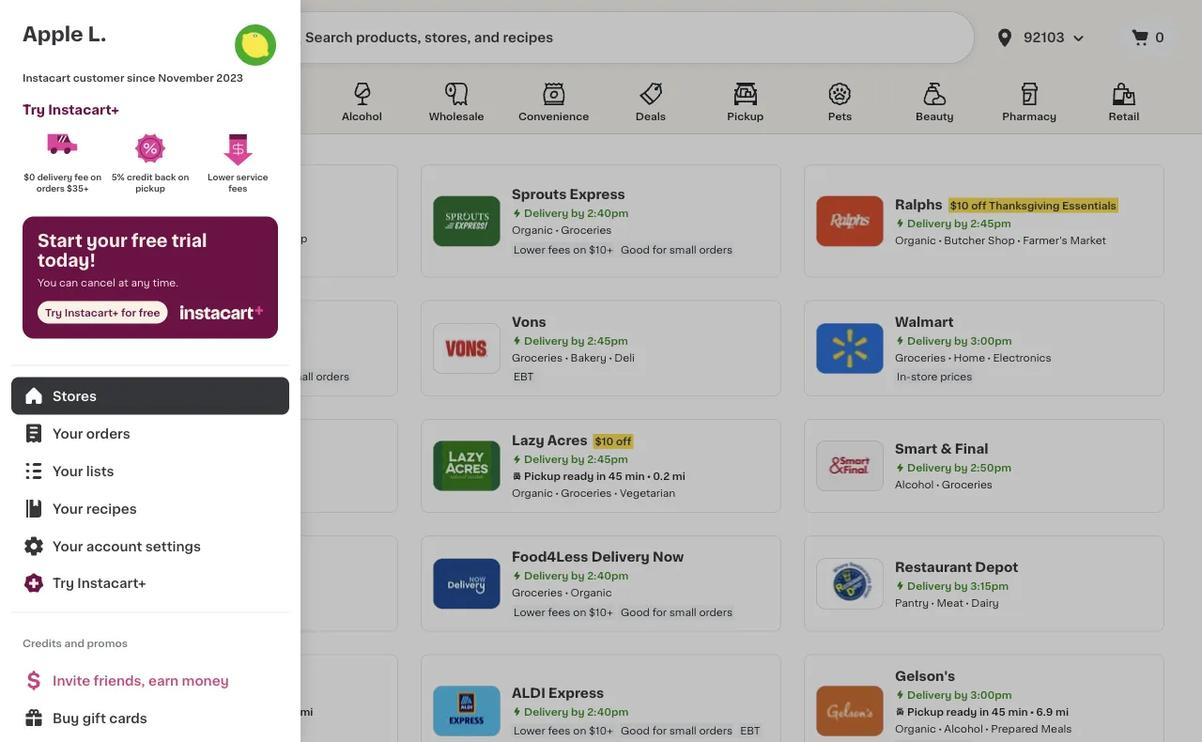 Task type: locate. For each thing, give the bounding box(es) containing it.
organic inside organic groceries butcher shop in-store prices
[[129, 233, 170, 244]]

invite friends, earn money
[[53, 674, 229, 687]]

0 vertical spatial market
[[247, 179, 296, 193]]

instacart+ down account
[[77, 576, 146, 589]]

0 vertical spatial prices
[[174, 253, 206, 263]]

1 vertical spatial delivery by 2:45pm
[[524, 335, 628, 346]]

0 horizontal spatial pickup ready in 45 min
[[524, 471, 645, 481]]

1 horizontal spatial now
[[653, 550, 684, 564]]

try for you can cancel at any time.
[[45, 307, 62, 318]]

off right the "acres"
[[616, 436, 632, 447]]

0 vertical spatial store
[[145, 253, 171, 263]]

lower for lower service fees
[[208, 173, 234, 181]]

2 vertical spatial 2:45pm
[[587, 454, 628, 465]]

on inside groceries organic lower fees on $10+ good for small orders
[[573, 607, 586, 617]]

groceries down vons
[[512, 352, 563, 363]]

organic groceries vegetarian
[[512, 488, 676, 498]]

lower down sprouts express
[[514, 244, 545, 255]]

delivery down sprouts express
[[524, 208, 569, 218]]

organic alcohol prepared meals
[[895, 723, 1072, 734]]

back
[[155, 173, 176, 181]]

credits
[[23, 638, 62, 648]]

0 horizontal spatial off
[[616, 436, 632, 447]]

1 horizontal spatial in
[[980, 706, 989, 717]]

1 vertical spatial $10
[[595, 436, 614, 447]]

0 vertical spatial pickup ready in 45 min
[[524, 471, 645, 481]]

0 vertical spatial delivery by 3:00pm
[[907, 335, 1012, 346]]

alcohol inside button
[[342, 111, 382, 122]]

mi for gelson's
[[1056, 706, 1069, 717]]

delivery down gelson's
[[907, 690, 952, 700]]

delivery by 2:45pm
[[907, 218, 1012, 228], [524, 335, 628, 346], [524, 454, 628, 465]]

0 horizontal spatial prices
[[174, 253, 206, 263]]

gelson's
[[895, 669, 956, 682]]

lower inside lower service fees
[[208, 173, 234, 181]]

november
[[158, 72, 214, 83]]

3:15pm for restaurant depot
[[971, 580, 1009, 591]]

in- down walmart
[[897, 372, 911, 382]]

0 horizontal spatial $10
[[595, 436, 614, 447]]

2:45pm up organic groceries vegetarian
[[587, 454, 628, 465]]

groceries down walmart
[[895, 352, 946, 363]]

in up organic alcohol prepared meals
[[980, 706, 989, 717]]

delivery by 2:45pm up organic butcher shop farmer's market
[[907, 218, 1012, 228]]

by
[[571, 208, 585, 218], [954, 218, 968, 228], [188, 335, 201, 346], [571, 335, 585, 346], [954, 335, 968, 346], [571, 454, 585, 465], [954, 463, 968, 473], [571, 571, 585, 581], [188, 580, 201, 591], [954, 580, 968, 591], [188, 690, 201, 700], [954, 690, 968, 700], [213, 706, 227, 717], [571, 706, 585, 717]]

min up vegetarian
[[625, 471, 645, 481]]

organic
[[512, 225, 553, 235], [129, 233, 170, 244], [895, 235, 937, 245], [512, 488, 553, 498], [571, 588, 612, 598], [895, 723, 937, 734]]

1 horizontal spatial alcohol
[[895, 480, 934, 490]]

1 vertical spatial ebt
[[740, 726, 761, 736]]

$10 right the "acres"
[[595, 436, 614, 447]]

2:45pm up 'deli'
[[587, 335, 628, 346]]

0 vertical spatial express
[[570, 188, 625, 201]]

instacart image
[[64, 26, 177, 49]]

fees down service
[[229, 184, 247, 193]]

organic for organic alcohol prepared meals
[[895, 723, 937, 734]]

delivery by 2:45pm for acres
[[524, 454, 628, 465]]

1 horizontal spatial store
[[911, 372, 938, 382]]

now up groceries organic lower fees on $10+ good for small orders
[[653, 550, 684, 564]]

1 vertical spatial alcohol
[[895, 480, 934, 490]]

delivery inside "delivery by 3:00pm" link
[[141, 580, 185, 591]]

0 vertical spatial 3:00pm
[[971, 335, 1012, 346]]

3:00pm for gelson's
[[971, 690, 1012, 700]]

lower down aldi express
[[514, 726, 545, 736]]

delivery by 2:40pm down ralphs delivery now
[[141, 335, 246, 346]]

0 vertical spatial instacart+
[[48, 103, 119, 116]]

0 vertical spatial 2:45pm
[[971, 218, 1012, 228]]

free down any
[[139, 307, 160, 318]]

organic butcher shop farmer's market
[[895, 235, 1107, 245]]

fees down food4less
[[548, 607, 571, 617]]

1 horizontal spatial prices
[[941, 372, 973, 382]]

1 horizontal spatial sprouts
[[512, 188, 567, 201]]

your inside your recipes link
[[53, 502, 83, 515]]

account
[[86, 540, 142, 553]]

ready
[[563, 471, 594, 481], [180, 706, 211, 717], [947, 706, 977, 717]]

mi right 1.3
[[252, 217, 265, 227]]

0 vertical spatial delivery by 3:15pm
[[907, 580, 1009, 591]]

$0 delivery fee on orders $35+
[[24, 173, 104, 193]]

pantry
[[895, 597, 929, 608]]

1 horizontal spatial market
[[1071, 235, 1107, 245]]

fees
[[229, 184, 247, 193], [548, 244, 571, 255], [165, 372, 187, 382], [548, 607, 571, 617], [548, 726, 571, 736]]

45
[[609, 471, 623, 481], [992, 706, 1006, 717]]

2 vertical spatial alcohol
[[944, 723, 983, 734]]

1 vertical spatial store
[[911, 372, 938, 382]]

for you
[[58, 111, 98, 122]]

1 vertical spatial free
[[139, 307, 160, 318]]

2 horizontal spatial ready
[[947, 706, 977, 717]]

0 horizontal spatial store
[[145, 253, 171, 263]]

sprouts farmers market
[[129, 179, 296, 193]]

your down stores
[[53, 427, 83, 440]]

organic down gelson's
[[895, 723, 937, 734]]

your orders
[[53, 427, 130, 440]]

instacart+ down the customer
[[48, 103, 119, 116]]

market down essentials
[[1071, 235, 1107, 245]]

1 vertical spatial min
[[1008, 706, 1028, 717]]

0 horizontal spatial ready
[[180, 706, 211, 717]]

$0
[[24, 173, 35, 181]]

groceries home electronics in-store prices
[[895, 352, 1052, 382]]

delivery up groceries organic lower fees on $10+ good for small orders
[[592, 550, 650, 564]]

3:15pm down money
[[204, 690, 242, 700]]

instacart+
[[48, 103, 119, 116], [65, 307, 119, 318], [77, 576, 146, 589]]

mi for aldi
[[300, 706, 313, 717]]

1 vertical spatial pickup ready in 45 min
[[907, 706, 1028, 717]]

1 vertical spatial aldi
[[512, 686, 546, 699]]

1 vertical spatial now
[[653, 550, 684, 564]]

1 horizontal spatial pickup ready in 45 min
[[907, 706, 1028, 717]]

organic down pickup available
[[129, 233, 170, 244]]

min up prepared
[[1008, 706, 1028, 717]]

pickup for sprouts farmers market
[[141, 217, 177, 227]]

1 horizontal spatial in-
[[897, 372, 911, 382]]

3:00pm down your account settings link
[[204, 580, 246, 591]]

sprouts right 5%
[[129, 179, 184, 193]]

ready down money
[[180, 706, 211, 717]]

$10+ down food4less delivery now
[[589, 607, 613, 617]]

1 vertical spatial delivery by 3:00pm
[[141, 580, 246, 591]]

1 vertical spatial 45
[[992, 706, 1006, 717]]

0 horizontal spatial 45
[[609, 471, 623, 481]]

cancel
[[81, 277, 115, 287]]

1 horizontal spatial ebt
[[740, 726, 761, 736]]

0 horizontal spatial sprouts
[[129, 179, 184, 193]]

costco link
[[38, 419, 398, 513]]

ralphs down 'beauty'
[[895, 198, 943, 211]]

0 horizontal spatial in-
[[131, 253, 145, 263]]

1 vertical spatial 3:15pm
[[204, 690, 242, 700]]

try instacart+ down instacart
[[23, 103, 119, 116]]

lazy acres $10 off
[[512, 434, 632, 447]]

1 vertical spatial instacart+
[[65, 307, 119, 318]]

0 horizontal spatial butcher
[[237, 233, 278, 244]]

your inside your orders link
[[53, 427, 83, 440]]

any
[[131, 277, 150, 287]]

by for sprouts express
[[571, 208, 585, 218]]

today!
[[38, 253, 96, 269]]

3:15pm up dairy
[[971, 580, 1009, 591]]

$10+ down sprouts express
[[589, 244, 613, 255]]

0 horizontal spatial ebt
[[514, 372, 534, 382]]

market up 1.3 mi
[[247, 179, 296, 193]]

delivery up "alcohol groceries"
[[907, 463, 952, 473]]

final
[[955, 442, 989, 456]]

10.0 mi
[[276, 706, 313, 717]]

good inside organic groceries lower fees on $10+ good for small orders
[[621, 244, 650, 255]]

store inside groceries home electronics in-store prices
[[911, 372, 938, 382]]

shop inside organic groceries butcher shop in-store prices
[[281, 233, 307, 244]]

3:00pm for walmart
[[971, 335, 1012, 346]]

free down pickup available
[[131, 233, 168, 249]]

0 horizontal spatial now
[[241, 315, 272, 328]]

ralphs down any
[[129, 315, 176, 328]]

0 vertical spatial in
[[596, 471, 606, 481]]

on right fee
[[91, 173, 102, 181]]

in- up any
[[131, 253, 145, 263]]

1 horizontal spatial 45
[[992, 706, 1006, 717]]

3:15pm
[[971, 580, 1009, 591], [204, 690, 242, 700], [229, 706, 268, 717]]

organic inside groceries organic lower fees on $10+ good for small orders
[[571, 588, 612, 598]]

delivery
[[524, 208, 569, 218], [907, 218, 952, 228], [179, 315, 238, 328], [141, 335, 185, 346], [524, 335, 569, 346], [907, 335, 952, 346], [524, 454, 569, 465], [907, 463, 952, 473], [592, 550, 650, 564], [524, 571, 569, 581], [141, 580, 185, 591], [907, 580, 952, 591], [141, 690, 185, 700], [907, 690, 952, 700], [524, 706, 569, 717]]

ralphs for ralphs delivery now
[[129, 315, 176, 328]]

lower
[[208, 173, 234, 181], [514, 244, 545, 255], [131, 372, 162, 382], [514, 607, 545, 617], [514, 726, 545, 736]]

delivery by 3:00pm up home
[[907, 335, 1012, 346]]

off up organic butcher shop farmer's market
[[971, 200, 987, 210]]

by for food4less delivery now
[[571, 571, 585, 581]]

2:40pm
[[587, 208, 629, 218], [204, 335, 246, 346], [587, 571, 629, 581], [587, 706, 629, 717]]

0 horizontal spatial ralphs
[[129, 315, 176, 328]]

aldi for aldi
[[129, 669, 162, 682]]

pickup ready in 45 min up organic alcohol prepared meals
[[907, 706, 1028, 717]]

off inside lazy acres $10 off
[[616, 436, 632, 447]]

prices down home
[[941, 372, 973, 382]]

3 your from the top
[[53, 502, 83, 515]]

by for walmart
[[954, 335, 968, 346]]

$10 inside lazy acres $10 off
[[595, 436, 614, 447]]

try instacart+ image
[[23, 572, 45, 594]]

1 vertical spatial ralphs
[[129, 315, 176, 328]]

organic down the lazy
[[512, 488, 553, 498]]

delivery up lower fees on $10+ good for small orders
[[179, 315, 238, 328]]

1 vertical spatial 3:00pm
[[204, 580, 246, 591]]

1.3
[[235, 217, 249, 227]]

meat
[[937, 597, 964, 608]]

express up lower fees on $10+ good for small orders ebt
[[549, 686, 604, 699]]

deals button
[[611, 79, 691, 133]]

45 up organic alcohol prepared meals
[[992, 706, 1006, 717]]

ralphs delivery now
[[129, 315, 272, 328]]

groceries down 'invite friends, earn money' link
[[129, 723, 180, 734]]

credit
[[127, 173, 153, 181]]

1 horizontal spatial $10
[[950, 200, 969, 210]]

organic down sprouts express
[[512, 225, 553, 235]]

orders inside $0 delivery fee on orders $35+
[[36, 184, 65, 193]]

2 vertical spatial instacart+
[[77, 576, 146, 589]]

butcher
[[237, 233, 278, 244], [944, 235, 986, 245]]

credits and promos element
[[11, 662, 289, 742]]

organic up walmart
[[895, 235, 937, 245]]

$10+
[[589, 244, 613, 255], [206, 372, 230, 382], [589, 607, 613, 617], [589, 726, 613, 736]]

pickup ready in 45 min
[[524, 471, 645, 481], [907, 706, 1028, 717]]

try instacart+ link
[[11, 565, 289, 601]]

4 your from the top
[[53, 540, 83, 553]]

instacart+ down the 'cancel'
[[65, 307, 119, 318]]

delivery by 2:45pm down lazy acres $10 off
[[524, 454, 628, 465]]

your
[[86, 233, 127, 249]]

0 horizontal spatial min
[[625, 471, 645, 481]]

2:40pm up lower fees on $10+ good for small orders ebt
[[587, 706, 629, 717]]

groceries down sprouts express
[[561, 225, 612, 235]]

try instacart+ down account
[[53, 576, 146, 589]]

on down aldi express
[[573, 726, 586, 736]]

1 vertical spatial try
[[45, 307, 62, 318]]

2:45pm up organic butcher shop farmer's market
[[971, 218, 1012, 228]]

mi
[[252, 217, 265, 227], [672, 471, 686, 481], [300, 706, 313, 717], [1056, 706, 1069, 717]]

in up organic groceries vegetarian
[[596, 471, 606, 481]]

1 horizontal spatial ralphs
[[895, 198, 943, 211]]

2 horizontal spatial alcohol
[[944, 723, 983, 734]]

good inside groceries organic lower fees on $10+ good for small orders
[[621, 607, 650, 617]]

2:40pm for sprouts
[[587, 208, 629, 218]]

good
[[621, 244, 650, 255], [238, 372, 267, 382], [621, 607, 650, 617], [621, 726, 650, 736]]

small
[[670, 244, 697, 255], [286, 372, 313, 382], [670, 607, 697, 617], [670, 726, 697, 736]]

1 vertical spatial in
[[980, 706, 989, 717]]

try for instacart customer since november 2023
[[23, 103, 45, 116]]

delivery down vons
[[524, 335, 569, 346]]

0 vertical spatial now
[[241, 315, 272, 328]]

2:40pm down food4less delivery now
[[587, 571, 629, 581]]

your account settings
[[53, 540, 201, 553]]

delivery by 3:00pm down gelson's
[[907, 690, 1012, 700]]

express for sprouts express
[[570, 188, 625, 201]]

1 horizontal spatial min
[[1008, 706, 1028, 717]]

delivery by 3:15pm for aldi
[[141, 690, 242, 700]]

2:45pm for $10
[[971, 218, 1012, 228]]

45 for prepared meals
[[992, 706, 1006, 717]]

store
[[145, 253, 171, 263], [911, 372, 938, 382]]

your
[[53, 427, 83, 440], [53, 465, 83, 478], [53, 502, 83, 515], [53, 540, 83, 553]]

2:50pm
[[971, 463, 1012, 473]]

prices inside organic groceries butcher shop in-store prices
[[174, 253, 206, 263]]

costco
[[129, 442, 179, 456]]

2 your from the top
[[53, 465, 83, 478]]

your orders link
[[11, 415, 289, 452]]

service
[[236, 173, 268, 181]]

0 horizontal spatial shop
[[281, 233, 307, 244]]

delivery by 2:45pm for $10
[[907, 218, 1012, 228]]

0 vertical spatial free
[[131, 233, 168, 249]]

ralphs $10 off thanksgiving essentials
[[895, 198, 1117, 211]]

sprouts for sprouts express
[[512, 188, 567, 201]]

instacart customer since november 2023
[[23, 72, 243, 83]]

1 vertical spatial in-
[[897, 372, 911, 382]]

0 vertical spatial 3:15pm
[[971, 580, 1009, 591]]

2 vertical spatial 3:00pm
[[971, 690, 1012, 700]]

instacart+ for you can cancel at any time.
[[65, 307, 119, 318]]

food4less delivery now
[[512, 550, 684, 564]]

1 horizontal spatial butcher
[[944, 235, 986, 245]]

1 vertical spatial delivery by 3:15pm
[[141, 690, 242, 700]]

2:40pm up organic groceries lower fees on $10+ good for small orders
[[587, 208, 629, 218]]

3:00pm
[[971, 335, 1012, 346], [204, 580, 246, 591], [971, 690, 1012, 700]]

lower up your orders link
[[131, 372, 162, 382]]

vons
[[512, 315, 546, 328]]

on right the 'back' in the top left of the page
[[178, 173, 189, 181]]

fees inside lower service fees
[[229, 184, 247, 193]]

groceries inside organic groceries butcher shop in-store prices
[[178, 233, 229, 244]]

delivery by 2:40pm for sprouts
[[524, 208, 629, 218]]

pharmacy
[[1003, 111, 1057, 122]]

ebt
[[514, 372, 534, 382], [740, 726, 761, 736]]

lower left service
[[208, 173, 234, 181]]

0 vertical spatial in-
[[131, 253, 145, 263]]

2 vertical spatial delivery by 2:45pm
[[524, 454, 628, 465]]

vegetarian
[[620, 488, 676, 498]]

your inside "your lists" link
[[53, 465, 83, 478]]

orders inside groceries organic lower fees on $10+ good for small orders
[[699, 607, 733, 617]]

instacart+ for instacart customer since november 2023
[[48, 103, 119, 116]]

for inside groceries organic lower fees on $10+ good for small orders
[[653, 607, 667, 617]]

pickup button
[[705, 79, 786, 133]]

$10+ inside organic groceries lower fees on $10+ good for small orders
[[589, 244, 613, 255]]

0 horizontal spatial aldi
[[129, 669, 162, 682]]

0 vertical spatial $10
[[950, 200, 969, 210]]

your for your orders
[[53, 427, 83, 440]]

fees inside organic groceries lower fees on $10+ good for small orders
[[548, 244, 571, 255]]

organic for organic groceries vegetarian
[[512, 488, 553, 498]]

butcher down ralphs $10 off thanksgiving essentials on the right of page
[[944, 235, 986, 245]]

0 vertical spatial off
[[971, 200, 987, 210]]

delivery by 2:40pm down food4less delivery now
[[524, 571, 629, 581]]

since
[[127, 72, 156, 83]]

1 horizontal spatial delivery by 3:15pm
[[907, 580, 1009, 591]]

1 vertical spatial express
[[549, 686, 604, 699]]

0 vertical spatial min
[[625, 471, 645, 481]]

sprouts
[[129, 179, 184, 193], [512, 188, 567, 201]]

1 vertical spatial market
[[1071, 235, 1107, 245]]

orders inside organic groceries lower fees on $10+ good for small orders
[[699, 244, 733, 255]]

$10+ down ralphs delivery now
[[206, 372, 230, 382]]

try down you
[[45, 307, 62, 318]]

for inside organic groceries lower fees on $10+ good for small orders
[[653, 244, 667, 255]]

prices
[[174, 253, 206, 263], [941, 372, 973, 382]]

$10+ inside groceries organic lower fees on $10+ good for small orders
[[589, 607, 613, 617]]

sprouts down convenience
[[512, 188, 567, 201]]

beauty
[[916, 111, 954, 122]]

delivery down earn
[[141, 690, 185, 700]]

ralphs
[[895, 198, 943, 211], [129, 315, 176, 328]]

delivery
[[37, 173, 72, 181]]

5%
[[111, 173, 125, 181]]

small inside groceries organic lower fees on $10+ good for small orders
[[670, 607, 697, 617]]

1 your from the top
[[53, 427, 83, 440]]

0 vertical spatial ebt
[[514, 372, 534, 382]]

lower down food4less
[[514, 607, 545, 617]]

express up organic groceries lower fees on $10+ good for small orders
[[570, 188, 625, 201]]

0 vertical spatial 45
[[609, 471, 623, 481]]

your account settings link
[[11, 527, 289, 565]]

promos
[[87, 638, 128, 648]]

convenience
[[519, 111, 589, 122]]

lazy
[[512, 434, 544, 447]]

min
[[625, 471, 645, 481], [1008, 706, 1028, 717]]

now up lower fees on $10+ good for small orders
[[241, 315, 272, 328]]

0 vertical spatial aldi
[[129, 669, 162, 682]]

delivery by 3:15pm up meat
[[907, 580, 1009, 591]]

now for food4less delivery now
[[653, 550, 684, 564]]

0 horizontal spatial alcohol
[[342, 111, 382, 122]]

0 vertical spatial ralphs
[[895, 198, 943, 211]]

0 vertical spatial try instacart+
[[23, 103, 119, 116]]

groceries
[[561, 225, 612, 235], [178, 233, 229, 244], [512, 352, 563, 363], [895, 352, 946, 363], [942, 480, 993, 490], [561, 488, 612, 498], [512, 588, 563, 598], [129, 723, 180, 734]]

store down walmart
[[911, 372, 938, 382]]

1 horizontal spatial off
[[971, 200, 987, 210]]

3:00pm up organic alcohol prepared meals
[[971, 690, 1012, 700]]

lists
[[86, 465, 114, 478]]

your down the your lists
[[53, 502, 83, 515]]

on inside $0 delivery fee on orders $35+
[[91, 173, 102, 181]]

45 up organic groceries vegetarian
[[609, 471, 623, 481]]

delivery by 3:00pm link
[[38, 535, 398, 632]]

invite
[[53, 674, 90, 687]]

2 vertical spatial delivery by 3:00pm
[[907, 690, 1012, 700]]

express for aldi express
[[549, 686, 604, 699]]

groceries down food4less
[[512, 588, 563, 598]]

pickup for gelson's
[[907, 706, 944, 717]]

delivery by 2:45pm up bakery in the top of the page
[[524, 335, 628, 346]]

0 horizontal spatial delivery by 3:15pm
[[141, 690, 242, 700]]

organic down food4less delivery now
[[571, 588, 612, 598]]

0 vertical spatial alcohol
[[342, 111, 382, 122]]

shop
[[281, 233, 307, 244], [988, 235, 1015, 245]]

delivery by 2:40pm down aldi express
[[524, 706, 629, 717]]

your inside your account settings link
[[53, 540, 83, 553]]

delivery by 3:00pm down settings
[[141, 580, 246, 591]]

0 vertical spatial delivery by 2:45pm
[[907, 218, 1012, 228]]

prices down trial
[[174, 253, 206, 263]]

your left lists
[[53, 465, 83, 478]]

0 vertical spatial try
[[23, 103, 45, 116]]

fees down aldi express
[[548, 726, 571, 736]]

ready up organic alcohol prepared meals
[[947, 706, 977, 717]]

1 vertical spatial prices
[[941, 372, 973, 382]]

0 horizontal spatial in
[[596, 471, 606, 481]]

delivery by 3:15pm down money
[[141, 690, 242, 700]]

organic inside organic groceries lower fees on $10+ good for small orders
[[512, 225, 553, 235]]



Task type: describe. For each thing, give the bounding box(es) containing it.
mi right "0.2"
[[672, 471, 686, 481]]

apple l. image
[[233, 23, 278, 68]]

groceries down lazy acres $10 off
[[561, 488, 612, 498]]

pickup ready by 3:15pm
[[141, 706, 268, 717]]

buy gift cards link
[[11, 699, 289, 737]]

lower fees on $10+ good for small orders
[[131, 372, 350, 382]]

min for 2:45pm
[[625, 471, 645, 481]]

pantry meat dairy
[[895, 597, 999, 608]]

by for vons
[[571, 335, 585, 346]]

pickup for aldi
[[141, 706, 177, 717]]

your recipes link
[[11, 490, 289, 527]]

shop categories tab list
[[38, 79, 1165, 133]]

groceries inside groceries organic lower fees on $10+ good for small orders
[[512, 588, 563, 598]]

earn
[[148, 674, 179, 687]]

lower inside groceries organic lower fees on $10+ good for small orders
[[514, 607, 545, 617]]

money
[[182, 674, 229, 687]]

sprouts for sprouts farmers market
[[129, 179, 184, 193]]

2:40pm for ralphs
[[204, 335, 246, 346]]

start your free trial today! you can cancel at any time.
[[38, 233, 207, 287]]

you
[[78, 111, 98, 122]]

bakery
[[571, 352, 607, 363]]

deals
[[636, 111, 666, 122]]

pickup
[[135, 184, 165, 193]]

friends,
[[94, 674, 145, 687]]

groceries inside groceries bakery deli ebt
[[512, 352, 563, 363]]

1 vertical spatial try instacart+
[[53, 576, 146, 589]]

farmers
[[187, 179, 244, 193]]

settings
[[145, 540, 201, 553]]

aldi for aldi express
[[512, 686, 546, 699]]

your for your account settings
[[53, 540, 83, 553]]

in for alcohol
[[980, 706, 989, 717]]

0 button
[[1118, 19, 1180, 56]]

by for smart & final
[[954, 463, 968, 473]]

groceries organic lower fees on $10+ good for small orders
[[512, 588, 733, 617]]

l.
[[88, 24, 106, 44]]

invite friends, earn money link
[[11, 662, 289, 699]]

groceries down delivery by 2:50pm
[[942, 480, 993, 490]]

wholesale button
[[416, 79, 497, 133]]

instacart
[[23, 72, 71, 83]]

restaurant depot
[[895, 560, 1019, 573]]

you
[[38, 277, 57, 287]]

aldi express
[[512, 686, 604, 699]]

lower for lower fees on $10+ good for small orders
[[131, 372, 162, 382]]

in for groceries
[[596, 471, 606, 481]]

0 horizontal spatial market
[[247, 179, 296, 193]]

alcohol button
[[322, 79, 402, 133]]

lower service fees
[[208, 173, 270, 193]]

off inside ralphs $10 off thanksgiving essentials
[[971, 200, 987, 210]]

delivery by 2:40pm for food4less
[[524, 571, 629, 581]]

2:40pm for aldi
[[587, 706, 629, 717]]

delivery down walmart
[[907, 335, 952, 346]]

$10+ down aldi express
[[589, 726, 613, 736]]

organic for organic butcher shop farmer's market
[[895, 235, 937, 245]]

delivery by 2:40pm for aldi
[[524, 706, 629, 717]]

delivery down ralphs delivery now
[[141, 335, 185, 346]]

by for aldi
[[188, 690, 201, 700]]

0
[[1156, 31, 1165, 44]]

now for ralphs delivery now
[[241, 315, 272, 328]]

alcohol for alcohol
[[342, 111, 382, 122]]

delivery down food4less
[[524, 571, 569, 581]]

store inside organic groceries butcher shop in-store prices
[[145, 253, 171, 263]]

delivery by 3:00pm for gelson's
[[907, 690, 1012, 700]]

lower inside organic groceries lower fees on $10+ good for small orders
[[514, 244, 545, 255]]

in- inside organic groceries butcher shop in-store prices
[[131, 253, 145, 263]]

groceries inside groceries home electronics in-store prices
[[895, 352, 946, 363]]

sprouts express
[[512, 188, 625, 201]]

buy gift cards
[[53, 712, 147, 725]]

acres
[[548, 434, 588, 447]]

mi for sprouts farmers market
[[252, 217, 265, 227]]

in- inside groceries home electronics in-store prices
[[897, 372, 911, 382]]

$10 inside ralphs $10 off thanksgiving essentials
[[950, 200, 969, 210]]

2:40pm for food4less
[[587, 571, 629, 581]]

your lists link
[[11, 452, 289, 490]]

delivery by 3:00pm for walmart
[[907, 335, 1012, 346]]

essentials
[[1062, 200, 1117, 210]]

groceries inside organic groceries lower fees on $10+ good for small orders
[[561, 225, 612, 235]]

5% credit back on pickup
[[111, 173, 191, 193]]

45 for vegetarian
[[609, 471, 623, 481]]

$35+
[[67, 184, 89, 193]]

free inside the start your free trial today! you can cancel at any time.
[[131, 233, 168, 249]]

beauty button
[[895, 79, 975, 133]]

by inside "delivery by 3:00pm" link
[[188, 580, 201, 591]]

pickup inside button
[[727, 111, 764, 122]]

and
[[64, 638, 84, 648]]

smart & final
[[895, 442, 989, 456]]

delivery by 3:15pm for restaurant depot
[[907, 580, 1009, 591]]

10.0
[[276, 706, 298, 717]]

meals
[[1041, 723, 1072, 734]]

trial
[[172, 233, 207, 249]]

alcohol groceries
[[895, 480, 993, 490]]

your lists
[[53, 465, 114, 478]]

pickup ready in 45 min for 2:45pm
[[524, 471, 645, 481]]

cards
[[109, 712, 147, 725]]

recipes
[[86, 502, 137, 515]]

min for 3:00pm
[[1008, 706, 1028, 717]]

dairy
[[972, 597, 999, 608]]

buy
[[53, 712, 79, 725]]

small inside organic groceries lower fees on $10+ good for small orders
[[670, 244, 697, 255]]

2 vertical spatial try
[[53, 576, 74, 589]]

2 vertical spatial 3:15pm
[[229, 706, 268, 717]]

prepared
[[991, 723, 1039, 734]]

retail button
[[1084, 79, 1165, 133]]

on inside organic groceries lower fees on $10+ good for small orders
[[573, 244, 586, 255]]

by for aldi express
[[571, 706, 585, 717]]

1 horizontal spatial ready
[[563, 471, 594, 481]]

on inside 5% credit back on pickup
[[178, 173, 189, 181]]

pickup ready in 45 min for 3:00pm
[[907, 706, 1028, 717]]

2023
[[216, 72, 243, 83]]

delivery down the lazy
[[524, 454, 569, 465]]

fees inside groceries organic lower fees on $10+ good for small orders
[[548, 607, 571, 617]]

for you button
[[38, 79, 118, 133]]

thanksgiving
[[989, 200, 1060, 210]]

delivery up organic butcher shop farmer's market
[[907, 218, 952, 228]]

pickup available
[[141, 217, 227, 227]]

by for ralphs delivery now
[[188, 335, 201, 346]]

ready for aldi
[[180, 706, 211, 717]]

stores
[[53, 389, 97, 403]]

lower for lower fees on $10+ good for small orders ebt
[[514, 726, 545, 736]]

your for your recipes
[[53, 502, 83, 515]]

1.3 mi
[[235, 217, 265, 227]]

restaurant
[[895, 560, 972, 573]]

by for gelson's
[[954, 690, 968, 700]]

organic for organic groceries butcher shop in-store prices
[[129, 233, 170, 244]]

pets button
[[800, 79, 881, 133]]

prices inside groceries home electronics in-store prices
[[941, 372, 973, 382]]

apple l.
[[23, 24, 106, 44]]

delivery by 2:40pm for ralphs
[[141, 335, 246, 346]]

ebt inside groceries bakery deli ebt
[[514, 372, 534, 382]]

butcher inside organic groceries butcher shop in-store prices
[[237, 233, 278, 244]]

1 vertical spatial 2:45pm
[[587, 335, 628, 346]]

delivery down aldi express
[[524, 706, 569, 717]]

credits and promos
[[23, 638, 128, 648]]

delivery down restaurant
[[907, 580, 952, 591]]

gift
[[82, 712, 106, 725]]

start
[[38, 233, 82, 249]]

on down ralphs delivery now
[[190, 372, 203, 382]]

pets
[[828, 111, 852, 122]]

ready for gelson's
[[947, 706, 977, 717]]

lower fees on $10+ good for small orders ebt
[[514, 726, 761, 736]]

2:45pm for acres
[[587, 454, 628, 465]]

ralphs for ralphs $10 off thanksgiving essentials
[[895, 198, 943, 211]]

farmer's
[[1023, 235, 1068, 245]]

fees down ralphs delivery now
[[165, 372, 187, 382]]

deli
[[615, 352, 635, 363]]

can
[[59, 277, 78, 287]]

try instacart+ for free
[[45, 307, 160, 318]]

1 horizontal spatial shop
[[988, 235, 1015, 245]]

organic groceries lower fees on $10+ good for small orders
[[512, 225, 733, 255]]

instacart plus image
[[180, 305, 263, 319]]

by for restaurant depot
[[954, 580, 968, 591]]

groceries bakery deli ebt
[[512, 352, 635, 382]]

alcohol for alcohol groceries
[[895, 480, 934, 490]]

delivery by 2:50pm
[[907, 463, 1012, 473]]

customer
[[73, 72, 124, 83]]

fee
[[74, 173, 88, 181]]

your for your lists
[[53, 465, 83, 478]]

at
[[118, 277, 128, 287]]

stores link
[[11, 377, 289, 415]]

organic for organic groceries lower fees on $10+ good for small orders
[[512, 225, 553, 235]]

0.2
[[653, 471, 670, 481]]

3:15pm for aldi
[[204, 690, 242, 700]]



Task type: vqa. For each thing, say whether or not it's contained in the screenshot.
alcohol groceries on the right bottom of the page
yes



